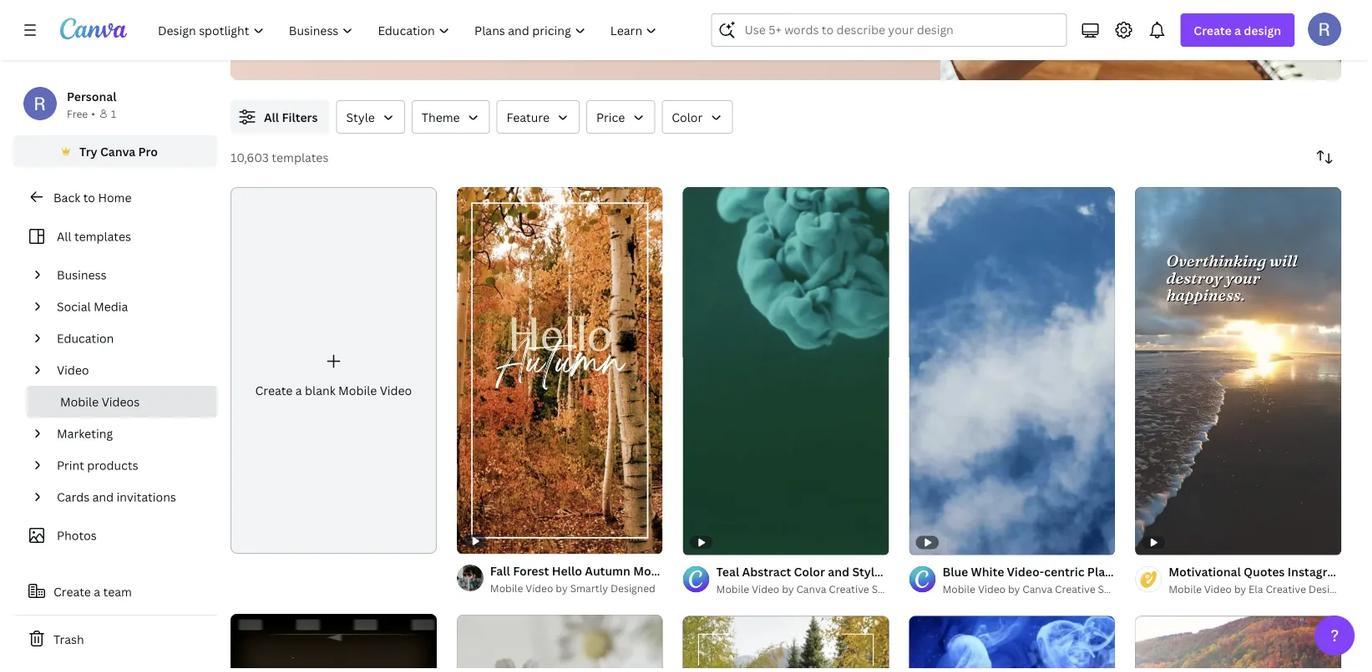 Task type: vqa. For each thing, say whether or not it's contained in the screenshot.


Task type: locate. For each thing, give the bounding box(es) containing it.
0 horizontal spatial create
[[53, 584, 91, 599]]

1 horizontal spatial creative
[[1055, 582, 1096, 596]]

ree
[[1348, 564, 1368, 580]]

pro
[[138, 143, 158, 159]]

1 horizontal spatial mobile video by canva creative studio link
[[943, 581, 1130, 598]]

mobile right 'blank'
[[338, 382, 377, 398]]

a inside "dropdown button"
[[1235, 22, 1241, 38]]

0 horizontal spatial color
[[672, 109, 703, 125]]

1 creative from the left
[[1055, 582, 1096, 596]]

team
[[103, 584, 132, 599]]

business link
[[50, 259, 207, 291]]

0 horizontal spatial background
[[962, 564, 1030, 580]]

1 vertical spatial a
[[296, 382, 302, 398]]

and
[[92, 489, 114, 505], [828, 564, 850, 580]]

1 horizontal spatial templates
[[272, 149, 329, 165]]

all
[[264, 109, 279, 125], [57, 228, 71, 244]]

1 vertical spatial and
[[828, 564, 850, 580]]

creative
[[1055, 582, 1096, 596], [829, 582, 869, 596], [1266, 582, 1306, 596]]

background inside blue white video-centric place mobile video background mobile video by canva creative studio
[[1199, 564, 1267, 580]]

trash
[[53, 631, 84, 647]]

by down abstract in the bottom right of the page
[[782, 582, 794, 596]]

try
[[79, 143, 97, 159]]

free
[[67, 107, 88, 120]]

studio
[[1098, 582, 1130, 596], [872, 582, 904, 596]]

canva
[[100, 143, 136, 159], [1023, 582, 1053, 596], [797, 582, 826, 596]]

motivational quotes instagram ree link
[[1169, 563, 1368, 581]]

education
[[57, 330, 114, 346]]

fall
[[490, 562, 510, 578]]

instagram
[[1288, 564, 1345, 580]]

background up ela
[[1199, 564, 1267, 580]]

mobile down teal
[[716, 582, 749, 596]]

background inside teal abstract color and style mobile video background mobile video by canva creative studio
[[962, 564, 1030, 580]]

video down motivational
[[1204, 582, 1232, 596]]

a left design
[[1235, 22, 1241, 38]]

canva inside teal abstract color and style mobile video background mobile video by canva creative studio
[[797, 582, 826, 596]]

studio down blue white video-centric place mobile video background link
[[1098, 582, 1130, 596]]

1 horizontal spatial style
[[852, 564, 882, 580]]

create left design
[[1194, 22, 1232, 38]]

mobile inside motivational quotes instagram ree mobile video by ela creative designs
[[1169, 582, 1202, 596]]

style inside teal abstract color and style mobile video background mobile video by canva creative studio
[[852, 564, 882, 580]]

mobile down motivational
[[1169, 582, 1202, 596]]

1 horizontal spatial canva
[[797, 582, 826, 596]]

create inside button
[[53, 584, 91, 599]]

3 creative from the left
[[1266, 582, 1306, 596]]

style
[[346, 109, 375, 125], [852, 564, 882, 580]]

all templates
[[57, 228, 131, 244]]

all filters
[[264, 109, 318, 125]]

1 horizontal spatial and
[[828, 564, 850, 580]]

a for design
[[1235, 22, 1241, 38]]

blue
[[943, 564, 968, 580]]

by inside motivational quotes instagram ree mobile video by ela creative designs
[[1234, 582, 1246, 596]]

0 vertical spatial style
[[346, 109, 375, 125]]

designed
[[611, 581, 656, 595]]

create inside "link"
[[255, 382, 293, 398]]

1 mobile video by canva creative studio link from the left
[[943, 581, 1130, 598]]

1 vertical spatial color
[[794, 564, 825, 580]]

creative inside blue white video-centric place mobile video background mobile video by canva creative studio
[[1055, 582, 1096, 596]]

color inside teal abstract color and style mobile video background mobile video by canva creative studio
[[794, 564, 825, 580]]

studio for place
[[1098, 582, 1130, 596]]

0 vertical spatial all
[[264, 109, 279, 125]]

2 horizontal spatial a
[[1235, 22, 1241, 38]]

mobile video by canva creative studio link down abstract in the bottom right of the page
[[716, 581, 904, 598]]

creative down teal abstract color and style mobile video background link
[[829, 582, 869, 596]]

mobile up designed
[[633, 562, 673, 578]]

templates down back to home
[[74, 228, 131, 244]]

0 vertical spatial and
[[92, 489, 114, 505]]

photos
[[57, 528, 97, 543]]

style inside button
[[346, 109, 375, 125]]

background left centric
[[962, 564, 1030, 580]]

1 vertical spatial style
[[852, 564, 882, 580]]

all templates link
[[23, 221, 207, 252]]

a
[[1235, 22, 1241, 38], [296, 382, 302, 398], [94, 584, 100, 599]]

video inside "link"
[[380, 382, 412, 398]]

studio for style
[[872, 582, 904, 596]]

0 horizontal spatial mobile video by canva creative studio link
[[716, 581, 904, 598]]

video down 'education'
[[57, 362, 89, 378]]

1 horizontal spatial background
[[1199, 564, 1267, 580]]

mobile video by canva creative studio link down video-
[[943, 581, 1130, 598]]

video down abstract in the bottom right of the page
[[752, 582, 780, 596]]

0 horizontal spatial all
[[57, 228, 71, 244]]

0 vertical spatial color
[[672, 109, 703, 125]]

marketing link
[[50, 418, 207, 449]]

color right abstract in the bottom right of the page
[[794, 564, 825, 580]]

1 horizontal spatial color
[[794, 564, 825, 580]]

2 horizontal spatial creative
[[1266, 582, 1306, 596]]

color right price button in the top left of the page
[[672, 109, 703, 125]]

all filters button
[[231, 100, 329, 134]]

1 horizontal spatial create
[[255, 382, 293, 398]]

1 vertical spatial all
[[57, 228, 71, 244]]

0 horizontal spatial a
[[94, 584, 100, 599]]

blue white video-centric place mobile video background link
[[943, 563, 1267, 581]]

feature
[[507, 109, 550, 125]]

mobile right place
[[1121, 564, 1161, 580]]

studio inside blue white video-centric place mobile video background mobile video by canva creative studio
[[1098, 582, 1130, 596]]

create a blank mobile video link
[[231, 187, 437, 554]]

color
[[672, 109, 703, 125], [794, 564, 825, 580]]

home
[[98, 189, 132, 205]]

create a team button
[[13, 575, 217, 608]]

0 vertical spatial a
[[1235, 22, 1241, 38]]

a for team
[[94, 584, 100, 599]]

video left teal
[[675, 562, 708, 578]]

color inside button
[[672, 109, 703, 125]]

create left 'blank'
[[255, 382, 293, 398]]

all inside button
[[264, 109, 279, 125]]

templates down filters
[[272, 149, 329, 165]]

and right abstract in the bottom right of the page
[[828, 564, 850, 580]]

mobile video by canva creative studio link
[[943, 581, 1130, 598], [716, 581, 904, 598]]

all left filters
[[264, 109, 279, 125]]

by down video-
[[1008, 582, 1020, 596]]

1 horizontal spatial a
[[296, 382, 302, 398]]

mobile
[[338, 382, 377, 398], [60, 394, 99, 410], [633, 562, 673, 578], [1121, 564, 1161, 580], [884, 564, 924, 580], [490, 581, 523, 595], [943, 582, 976, 596], [716, 582, 749, 596], [1169, 582, 1202, 596]]

2 mobile video by canva creative studio link from the left
[[716, 581, 904, 598]]

by inside teal abstract color and style mobile video background mobile video by canva creative studio
[[782, 582, 794, 596]]

0 vertical spatial create
[[1194, 22, 1232, 38]]

0 horizontal spatial templates
[[74, 228, 131, 244]]

studio down teal abstract color and style mobile video background link
[[872, 582, 904, 596]]

by
[[556, 581, 568, 595], [1008, 582, 1020, 596], [782, 582, 794, 596], [1234, 582, 1246, 596]]

by left ela
[[1234, 582, 1246, 596]]

1 vertical spatial create
[[255, 382, 293, 398]]

creative inside teal abstract color and style mobile video background mobile video by canva creative studio
[[829, 582, 869, 596]]

background
[[1199, 564, 1267, 580], [962, 564, 1030, 580]]

mobile left blue
[[884, 564, 924, 580]]

by inside the fall forest hello autumn mobile video mobile video by smartly designed
[[556, 581, 568, 595]]

2 vertical spatial a
[[94, 584, 100, 599]]

create left team
[[53, 584, 91, 599]]

creative for centric
[[1055, 582, 1096, 596]]

centric
[[1045, 564, 1085, 580]]

2 creative from the left
[[829, 582, 869, 596]]

0 horizontal spatial creative
[[829, 582, 869, 596]]

a left 'blank'
[[296, 382, 302, 398]]

create
[[1194, 22, 1232, 38], [255, 382, 293, 398], [53, 584, 91, 599]]

1 horizontal spatial studio
[[1098, 582, 1130, 596]]

and right cards
[[92, 489, 114, 505]]

price
[[596, 109, 625, 125]]

canva down teal abstract color and style mobile video background link
[[797, 582, 826, 596]]

video inside motivational quotes instagram ree mobile video by ela creative designs
[[1204, 582, 1232, 596]]

social media link
[[50, 291, 207, 322]]

1 background from the left
[[1199, 564, 1267, 580]]

studio inside teal abstract color and style mobile video background mobile video by canva creative studio
[[872, 582, 904, 596]]

create a blank mobile video
[[255, 382, 412, 398]]

try canva pro
[[79, 143, 158, 159]]

a left team
[[94, 584, 100, 599]]

teal abstract color and style mobile video background mobile video by canva creative studio
[[716, 564, 1030, 596]]

white
[[971, 564, 1004, 580]]

video-
[[1007, 564, 1045, 580]]

a inside button
[[94, 584, 100, 599]]

2 background from the left
[[962, 564, 1030, 580]]

0 horizontal spatial canva
[[100, 143, 136, 159]]

motivational
[[1169, 564, 1241, 580]]

all down back
[[57, 228, 71, 244]]

10,603
[[231, 149, 269, 165]]

creative down centric
[[1055, 582, 1096, 596]]

all for all templates
[[57, 228, 71, 244]]

0 horizontal spatial and
[[92, 489, 114, 505]]

photos link
[[23, 520, 207, 551]]

create a team
[[53, 584, 132, 599]]

cards and invitations link
[[50, 481, 207, 513]]

video left white
[[926, 564, 959, 580]]

2 horizontal spatial canva
[[1023, 582, 1053, 596]]

0 horizontal spatial style
[[346, 109, 375, 125]]

2 horizontal spatial create
[[1194, 22, 1232, 38]]

by inside blue white video-centric place mobile video background mobile video by canva creative studio
[[1008, 582, 1020, 596]]

blank
[[305, 382, 336, 398]]

2 studio from the left
[[872, 582, 904, 596]]

by down the hello
[[556, 581, 568, 595]]

1 vertical spatial templates
[[74, 228, 131, 244]]

canva inside blue white video-centric place mobile video background mobile video by canva creative studio
[[1023, 582, 1053, 596]]

forest
[[513, 562, 549, 578]]

a inside "link"
[[296, 382, 302, 398]]

canva down video-
[[1023, 582, 1053, 596]]

templates for 10,603 templates
[[272, 149, 329, 165]]

video right 'blank'
[[380, 382, 412, 398]]

templates
[[272, 149, 329, 165], [74, 228, 131, 244]]

0 vertical spatial templates
[[272, 149, 329, 165]]

ruby anderson image
[[1308, 12, 1342, 46]]

0 horizontal spatial studio
[[872, 582, 904, 596]]

2 vertical spatial create
[[53, 584, 91, 599]]

creative down motivational quotes instagram ree link
[[1266, 582, 1306, 596]]

video
[[57, 362, 89, 378], [380, 382, 412, 398], [675, 562, 708, 578], [1163, 564, 1196, 580], [926, 564, 959, 580], [526, 581, 553, 595], [978, 582, 1006, 596], [752, 582, 780, 596], [1204, 582, 1232, 596]]

background for teal abstract color and style mobile video background
[[962, 564, 1030, 580]]

None search field
[[711, 13, 1067, 47]]

background for blue white video-centric place mobile video background
[[1199, 564, 1267, 580]]

canva right try
[[100, 143, 136, 159]]

hello
[[552, 562, 582, 578]]

mobile down blue
[[943, 582, 976, 596]]

create inside "dropdown button"
[[1194, 22, 1232, 38]]

1 studio from the left
[[1098, 582, 1130, 596]]

motivational quotes instagram ree mobile video by ela creative designs
[[1169, 564, 1368, 596]]

1 horizontal spatial all
[[264, 109, 279, 125]]

products
[[87, 457, 138, 473]]



Task type: describe. For each thing, give the bounding box(es) containing it.
create for create a design
[[1194, 22, 1232, 38]]

fall forest hello autumn mobile video link
[[490, 561, 708, 580]]

theme button
[[412, 100, 490, 134]]

social media
[[57, 299, 128, 315]]

canva for blue white video-centric place mobile video background
[[1023, 582, 1053, 596]]

mobile down the fall
[[490, 581, 523, 595]]

1
[[111, 107, 116, 120]]

style button
[[336, 100, 405, 134]]

back to home link
[[13, 180, 217, 214]]

education link
[[50, 322, 207, 354]]

mobile video by canva creative studio link for color
[[716, 581, 904, 598]]

media
[[94, 299, 128, 315]]

personal
[[67, 88, 116, 104]]

mobile video by ela creative designs link
[[1169, 581, 1347, 598]]

videos
[[102, 394, 140, 410]]

mobile video by smartly designed link
[[490, 580, 663, 596]]

price button
[[586, 100, 655, 134]]

templates for all templates
[[74, 228, 131, 244]]

create for create a team
[[53, 584, 91, 599]]

theme
[[422, 109, 460, 125]]

ela
[[1249, 582, 1264, 596]]

top level navigation element
[[147, 13, 671, 47]]

design
[[1244, 22, 1281, 38]]

mobile inside "link"
[[338, 382, 377, 398]]

mobile videos
[[60, 394, 140, 410]]

•
[[91, 107, 95, 120]]

a for blank
[[296, 382, 302, 398]]

all for all filters
[[264, 109, 279, 125]]

invitations
[[117, 489, 176, 505]]

create a blank mobile video element
[[231, 187, 437, 554]]

business
[[57, 267, 107, 283]]

video right place
[[1163, 564, 1196, 580]]

teal
[[716, 564, 739, 580]]

video down white
[[978, 582, 1006, 596]]

back to home
[[53, 189, 132, 205]]

color button
[[662, 100, 733, 134]]

Search search field
[[745, 14, 1056, 46]]

place
[[1087, 564, 1119, 580]]

Sort by button
[[1308, 140, 1342, 174]]

video down forest
[[526, 581, 553, 595]]

cards and invitations
[[57, 489, 176, 505]]

canva for teal abstract color and style mobile video background
[[797, 582, 826, 596]]

free •
[[67, 107, 95, 120]]

create a design
[[1194, 22, 1281, 38]]

mobile up marketing
[[60, 394, 99, 410]]

creative for and
[[829, 582, 869, 596]]

feature button
[[497, 100, 580, 134]]

try canva pro button
[[13, 135, 217, 167]]

social
[[57, 299, 91, 315]]

video link
[[50, 354, 207, 386]]

smartly
[[570, 581, 608, 595]]

back
[[53, 189, 80, 205]]

create a design button
[[1181, 13, 1295, 47]]

abstract
[[742, 564, 791, 580]]

10,603 templates
[[231, 149, 329, 165]]

print products
[[57, 457, 138, 473]]

teal abstract color and style mobile video background link
[[716, 563, 1030, 581]]

blue white video-centric place mobile video background mobile video by canva creative studio
[[943, 564, 1267, 596]]

and inside teal abstract color and style mobile video background mobile video by canva creative studio
[[828, 564, 850, 580]]

quotes
[[1244, 564, 1285, 580]]

canva inside button
[[100, 143, 136, 159]]

fall forest hello autumn mobile video mobile video by smartly designed
[[490, 562, 708, 595]]

cards
[[57, 489, 90, 505]]

to
[[83, 189, 95, 205]]

trash link
[[13, 622, 217, 656]]

creative inside motivational quotes instagram ree mobile video by ela creative designs
[[1266, 582, 1306, 596]]

mobile video by canva creative studio link for video-
[[943, 581, 1130, 598]]

marketing
[[57, 426, 113, 441]]

print products link
[[50, 449, 207, 481]]

designs
[[1309, 582, 1347, 596]]

create for create a blank mobile video
[[255, 382, 293, 398]]

autumn
[[585, 562, 631, 578]]

print
[[57, 457, 84, 473]]

filters
[[282, 109, 318, 125]]



